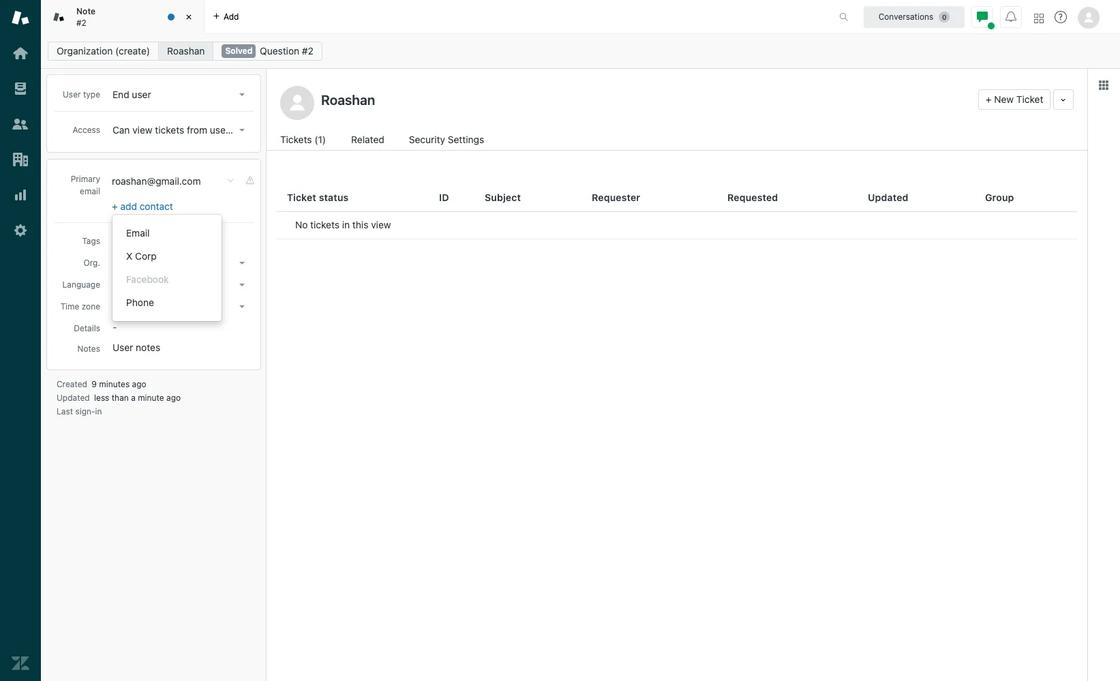 Task type: vqa. For each thing, say whether or not it's contained in the screenshot.
not
no



Task type: describe. For each thing, give the bounding box(es) containing it.
requested
[[728, 192, 779, 203]]

views image
[[12, 80, 29, 98]]

than
[[112, 393, 129, 403]]

corp
[[135, 250, 157, 262]]

user's
[[210, 124, 237, 136]]

tags
[[82, 236, 100, 246]]

1 vertical spatial add
[[120, 201, 137, 212]]

access
[[73, 125, 100, 135]]

zendesk products image
[[1035, 13, 1045, 23]]

get help image
[[1055, 11, 1068, 23]]

notifications image
[[1006, 11, 1017, 22]]

related link
[[351, 132, 386, 150]]

button displays agent's chat status as online. image
[[978, 11, 989, 22]]

group
[[986, 192, 1015, 203]]

- field
[[110, 233, 250, 248]]

details
[[74, 323, 100, 334]]

note #2
[[76, 6, 96, 28]]

x
[[126, 250, 133, 262]]

last
[[57, 407, 73, 417]]

ticket status
[[287, 192, 349, 203]]

(1)
[[315, 134, 326, 145]]

security settings link
[[409, 132, 488, 150]]

1 horizontal spatial updated
[[869, 192, 909, 203]]

0 vertical spatial in
[[342, 219, 350, 231]]

created 9 minutes ago updated less than a minute ago last sign-in
[[57, 379, 181, 417]]

contact
[[140, 201, 173, 212]]

x corp
[[126, 250, 157, 262]]

conversations
[[879, 11, 934, 21]]

main element
[[0, 0, 41, 682]]

security settings
[[409, 134, 485, 145]]

created
[[57, 379, 87, 390]]

settings
[[448, 134, 485, 145]]

less
[[94, 393, 109, 403]]

can view tickets from user's org. button
[[108, 121, 257, 140]]

id
[[439, 192, 449, 203]]

subject
[[485, 192, 521, 203]]

#2 for question #2
[[302, 45, 314, 57]]

tickets (1)
[[280, 134, 326, 145]]

note
[[76, 6, 96, 16]]

language
[[62, 280, 100, 290]]

1 vertical spatial tickets
[[311, 219, 340, 231]]

in inside created 9 minutes ago updated less than a minute ago last sign-in
[[95, 407, 102, 417]]

tab containing note
[[41, 0, 205, 34]]

0 horizontal spatial ago
[[132, 379, 146, 390]]

tickets
[[280, 134, 312, 145]]

tickets (1) link
[[280, 132, 329, 150]]

(united
[[147, 279, 180, 291]]

roashan@gmail.com
[[112, 175, 201, 187]]

english (united states)
[[113, 279, 214, 291]]

this
[[353, 219, 369, 231]]

arrow down image for can view tickets from user's org.
[[239, 129, 245, 132]]

question
[[260, 45, 300, 57]]

user for user notes
[[113, 342, 133, 353]]

end
[[113, 89, 129, 100]]

admin image
[[12, 222, 29, 239]]

add inside popup button
[[224, 11, 239, 21]]

organization
[[57, 45, 113, 57]]

question #2
[[260, 45, 314, 57]]

1 vertical spatial ago
[[167, 393, 181, 403]]

customers image
[[12, 115, 29, 133]]

+ new ticket button
[[979, 89, 1052, 110]]

org.
[[239, 124, 257, 136]]

organizations image
[[12, 151, 29, 169]]

user notes
[[113, 342, 160, 353]]

email
[[126, 227, 150, 239]]

solved
[[225, 46, 253, 56]]

facebook
[[126, 274, 169, 285]]

english (united states) button
[[108, 276, 250, 295]]

security
[[409, 134, 446, 145]]

view inside grid
[[371, 219, 391, 231]]

#2 for note #2
[[76, 17, 87, 28]]



Task type: locate. For each thing, give the bounding box(es) containing it.
arrow down image
[[239, 262, 245, 265], [239, 284, 245, 287], [239, 306, 245, 308]]

+ inside button
[[987, 93, 992, 105]]

2 vertical spatial arrow down image
[[239, 306, 245, 308]]

1 horizontal spatial view
[[371, 219, 391, 231]]

arrow down image
[[239, 93, 245, 96], [239, 129, 245, 132]]

get started image
[[12, 44, 29, 62]]

0 horizontal spatial in
[[95, 407, 102, 417]]

new
[[995, 93, 1015, 105]]

1 vertical spatial +
[[112, 201, 118, 212]]

user left notes on the left
[[113, 342, 133, 353]]

0 vertical spatial +
[[987, 93, 992, 105]]

phone
[[126, 297, 154, 308]]

#2 down note
[[76, 17, 87, 28]]

no
[[295, 219, 308, 231]]

+ add contact
[[112, 201, 173, 212]]

0 horizontal spatial view
[[133, 124, 153, 136]]

add up solved
[[224, 11, 239, 21]]

0 horizontal spatial updated
[[57, 393, 90, 403]]

a
[[131, 393, 136, 403]]

primary email
[[71, 174, 100, 196]]

close image
[[182, 10, 196, 24]]

states)
[[182, 279, 214, 291]]

updated
[[869, 192, 909, 203], [57, 393, 90, 403]]

status
[[319, 192, 349, 203]]

2 arrow down image from the top
[[239, 129, 245, 132]]

0 horizontal spatial ticket
[[287, 192, 317, 203]]

time
[[60, 302, 79, 312]]

reporting image
[[12, 186, 29, 204]]

in left this
[[342, 219, 350, 231]]

grid containing ticket status
[[267, 184, 1088, 682]]

0 vertical spatial add
[[224, 11, 239, 21]]

0 vertical spatial user
[[63, 89, 81, 100]]

+ for + new ticket
[[987, 93, 992, 105]]

0 horizontal spatial tickets
[[155, 124, 184, 136]]

user for user type
[[63, 89, 81, 100]]

tickets left 'from'
[[155, 124, 184, 136]]

1 horizontal spatial #2
[[302, 45, 314, 57]]

arrow down image down english (united states) button
[[239, 306, 245, 308]]

0 vertical spatial updated
[[869, 192, 909, 203]]

tab
[[41, 0, 205, 34]]

#2 inside note #2
[[76, 17, 87, 28]]

(create)
[[115, 45, 150, 57]]

arrow down image inside english (united states) button
[[239, 284, 245, 287]]

0 vertical spatial arrow down image
[[239, 262, 245, 265]]

1 vertical spatial #2
[[302, 45, 314, 57]]

arrow down image for org.
[[239, 262, 245, 265]]

+ new ticket
[[987, 93, 1044, 105]]

requester
[[592, 192, 641, 203]]

1 vertical spatial arrow down image
[[239, 129, 245, 132]]

can view tickets from user's org.
[[113, 124, 257, 136]]

from
[[187, 124, 207, 136]]

email
[[80, 186, 100, 196]]

roashan link
[[158, 42, 214, 61]]

ticket up no
[[287, 192, 317, 203]]

english
[[113, 279, 144, 291]]

zone
[[82, 302, 100, 312]]

0 vertical spatial tickets
[[155, 124, 184, 136]]

ago right minute
[[167, 393, 181, 403]]

3 arrow down image from the top
[[239, 306, 245, 308]]

#2 inside the "secondary" element
[[302, 45, 314, 57]]

None text field
[[317, 89, 974, 110]]

arrow down image inside end user button
[[239, 93, 245, 96]]

ago up a
[[132, 379, 146, 390]]

add button
[[205, 0, 247, 33]]

tabs tab list
[[41, 0, 826, 34]]

1 horizontal spatial user
[[113, 342, 133, 353]]

1 arrow down image from the top
[[239, 262, 245, 265]]

1 horizontal spatial ago
[[167, 393, 181, 403]]

zendesk support image
[[12, 9, 29, 27]]

minute
[[138, 393, 164, 403]]

no tickets in this view
[[295, 219, 391, 231]]

ticket inside grid
[[287, 192, 317, 203]]

1 horizontal spatial in
[[342, 219, 350, 231]]

arrow down image up org.
[[239, 93, 245, 96]]

minutes
[[99, 379, 130, 390]]

0 vertical spatial view
[[133, 124, 153, 136]]

1 vertical spatial updated
[[57, 393, 90, 403]]

ticket right new
[[1017, 93, 1044, 105]]

1 arrow down image from the top
[[239, 93, 245, 96]]

primary
[[71, 174, 100, 184]]

1 horizontal spatial ticket
[[1017, 93, 1044, 105]]

2 arrow down image from the top
[[239, 284, 245, 287]]

1 vertical spatial view
[[371, 219, 391, 231]]

user left type
[[63, 89, 81, 100]]

grid
[[267, 184, 1088, 682]]

sign-
[[75, 407, 95, 417]]

view
[[133, 124, 153, 136], [371, 219, 391, 231]]

end user
[[113, 89, 151, 100]]

secondary element
[[41, 38, 1121, 65]]

apps image
[[1099, 80, 1110, 91]]

add left contact
[[120, 201, 137, 212]]

0 horizontal spatial #2
[[76, 17, 87, 28]]

zendesk image
[[12, 655, 29, 673]]

org.
[[84, 258, 100, 268]]

in
[[342, 219, 350, 231], [95, 407, 102, 417]]

can
[[113, 124, 130, 136]]

tickets right no
[[311, 219, 340, 231]]

conversations button
[[864, 6, 965, 28]]

notes
[[78, 344, 100, 354]]

arrow down image for language
[[239, 284, 245, 287]]

0 horizontal spatial +
[[112, 201, 118, 212]]

add
[[224, 11, 239, 21], [120, 201, 137, 212]]

ago
[[132, 379, 146, 390], [167, 393, 181, 403]]

arrow down image for end user
[[239, 93, 245, 96]]

arrow down image for time zone
[[239, 306, 245, 308]]

in down less
[[95, 407, 102, 417]]

user
[[132, 89, 151, 100]]

arrow down image right user's
[[239, 129, 245, 132]]

1 vertical spatial ticket
[[287, 192, 317, 203]]

arrow down image inside the can view tickets from user's org. button
[[239, 129, 245, 132]]

0 horizontal spatial add
[[120, 201, 137, 212]]

view right can
[[133, 124, 153, 136]]

arrow down image right states)
[[239, 284, 245, 287]]

ticket inside button
[[1017, 93, 1044, 105]]

time zone
[[60, 302, 100, 312]]

type
[[83, 89, 100, 100]]

1 vertical spatial in
[[95, 407, 102, 417]]

tickets inside button
[[155, 124, 184, 136]]

#2 right "question"
[[302, 45, 314, 57]]

arrow down image down '-' field
[[239, 262, 245, 265]]

view right this
[[371, 219, 391, 231]]

1 vertical spatial user
[[113, 342, 133, 353]]

#2
[[76, 17, 87, 28], [302, 45, 314, 57]]

organization (create) button
[[48, 42, 159, 61]]

+
[[987, 93, 992, 105], [112, 201, 118, 212]]

related
[[351, 134, 385, 145]]

1 horizontal spatial +
[[987, 93, 992, 105]]

user type
[[63, 89, 100, 100]]

0 horizontal spatial user
[[63, 89, 81, 100]]

1 horizontal spatial add
[[224, 11, 239, 21]]

roashan
[[167, 45, 205, 57]]

ticket
[[1017, 93, 1044, 105], [287, 192, 317, 203]]

0 vertical spatial arrow down image
[[239, 93, 245, 96]]

notes
[[136, 342, 160, 353]]

1 vertical spatial arrow down image
[[239, 284, 245, 287]]

9
[[92, 379, 97, 390]]

tickets
[[155, 124, 184, 136], [311, 219, 340, 231]]

view inside button
[[133, 124, 153, 136]]

0 vertical spatial ticket
[[1017, 93, 1044, 105]]

updated inside created 9 minutes ago updated less than a minute ago last sign-in
[[57, 393, 90, 403]]

user
[[63, 89, 81, 100], [113, 342, 133, 353]]

0 vertical spatial #2
[[76, 17, 87, 28]]

end user button
[[108, 85, 250, 104]]

0 vertical spatial ago
[[132, 379, 146, 390]]

organization (create)
[[57, 45, 150, 57]]

1 horizontal spatial tickets
[[311, 219, 340, 231]]

+ for + add contact
[[112, 201, 118, 212]]



